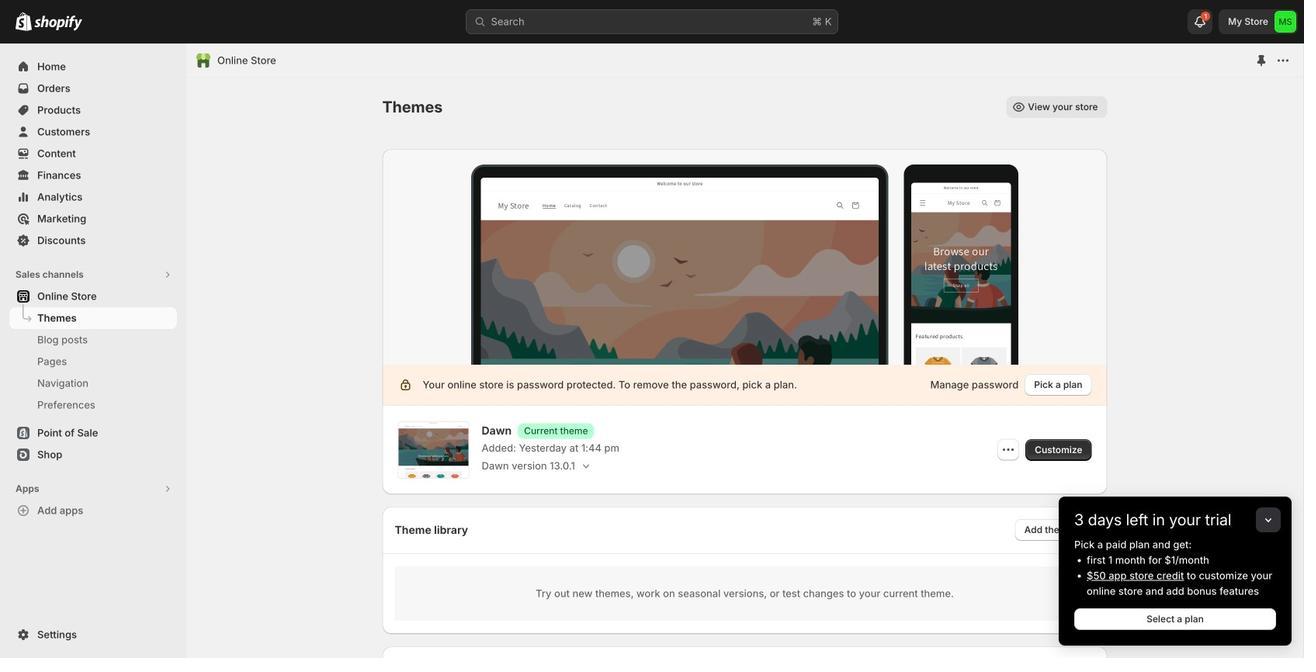 Task type: vqa. For each thing, say whether or not it's contained in the screenshot.
3rd Created on Oct 17, 2023 from the bottom of the page
no



Task type: locate. For each thing, give the bounding box(es) containing it.
online store image
[[196, 53, 211, 68]]

my store image
[[1275, 11, 1296, 33]]



Task type: describe. For each thing, give the bounding box(es) containing it.
shopify image
[[34, 15, 82, 31]]

shopify image
[[16, 12, 32, 31]]



